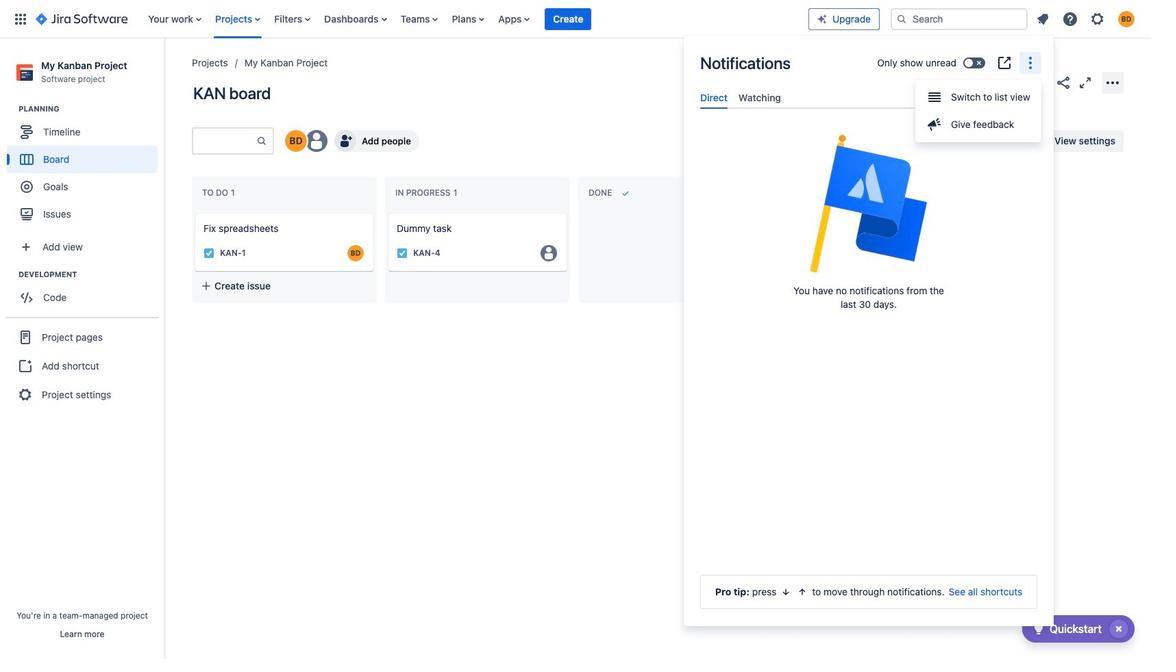 Task type: locate. For each thing, give the bounding box(es) containing it.
0 vertical spatial heading
[[18, 104, 164, 115]]

banner
[[0, 0, 1151, 38]]

2 heading from the top
[[18, 269, 164, 280]]

1 task image from the left
[[203, 248, 214, 259]]

primary element
[[8, 0, 808, 38]]

list item
[[545, 0, 592, 38]]

sidebar element
[[0, 38, 164, 660]]

tab panel
[[695, 109, 1043, 121]]

1 heading from the top
[[18, 104, 164, 115]]

heading for planning 'icon'
[[18, 104, 164, 115]]

arrow up image
[[797, 587, 808, 598]]

more image
[[1022, 55, 1039, 71]]

add people image
[[337, 133, 354, 149]]

jira software image
[[36, 11, 128, 27], [36, 11, 128, 27]]

settings image
[[1089, 11, 1106, 27]]

1 horizontal spatial task image
[[397, 248, 408, 259]]

1 vertical spatial heading
[[18, 269, 164, 280]]

search image
[[896, 13, 907, 24]]

appswitcher icon image
[[12, 11, 29, 27]]

planning image
[[2, 101, 18, 117]]

heading
[[18, 104, 164, 115], [18, 269, 164, 280]]

task image
[[203, 248, 214, 259], [397, 248, 408, 259]]

None search field
[[891, 8, 1028, 30]]

dialog
[[684, 36, 1054, 627]]

task image down to do element
[[203, 248, 214, 259]]

check image
[[1030, 621, 1047, 638]]

more actions image
[[1104, 74, 1121, 91]]

task image down in progress element
[[397, 248, 408, 259]]

in progress element
[[395, 188, 460, 198]]

group
[[915, 79, 1041, 143], [7, 104, 164, 232], [7, 269, 164, 316], [5, 317, 159, 415]]

tab list
[[695, 86, 1043, 109]]

2 task image from the left
[[397, 248, 408, 259]]

list
[[141, 0, 808, 38], [1030, 7, 1143, 31]]

import image
[[870, 133, 887, 149]]

0 horizontal spatial task image
[[203, 248, 214, 259]]

star kan board image
[[1033, 74, 1050, 91]]



Task type: vqa. For each thing, say whether or not it's contained in the screenshot.
Arrow Up Image
yes



Task type: describe. For each thing, give the bounding box(es) containing it.
goal image
[[21, 181, 33, 193]]

create issue image
[[379, 204, 395, 221]]

task image for create issue icon
[[203, 248, 214, 259]]

notifications image
[[1035, 11, 1051, 27]]

arrow down image
[[781, 587, 792, 598]]

0 horizontal spatial list
[[141, 0, 808, 38]]

sidebar navigation image
[[149, 55, 180, 82]]

1 horizontal spatial list
[[1030, 7, 1143, 31]]

heading for 'development' icon
[[18, 269, 164, 280]]

task image for create issue image
[[397, 248, 408, 259]]

Search field
[[891, 8, 1028, 30]]

your profile and settings image
[[1118, 11, 1135, 27]]

help image
[[1062, 11, 1078, 27]]

enter full screen image
[[1077, 74, 1093, 91]]

dismiss quickstart image
[[1108, 619, 1130, 641]]

to do element
[[202, 188, 238, 198]]

create issue image
[[186, 204, 202, 221]]

Search this board text field
[[193, 129, 256, 153]]

open notifications in a new tab image
[[996, 55, 1013, 71]]

development image
[[2, 267, 18, 283]]



